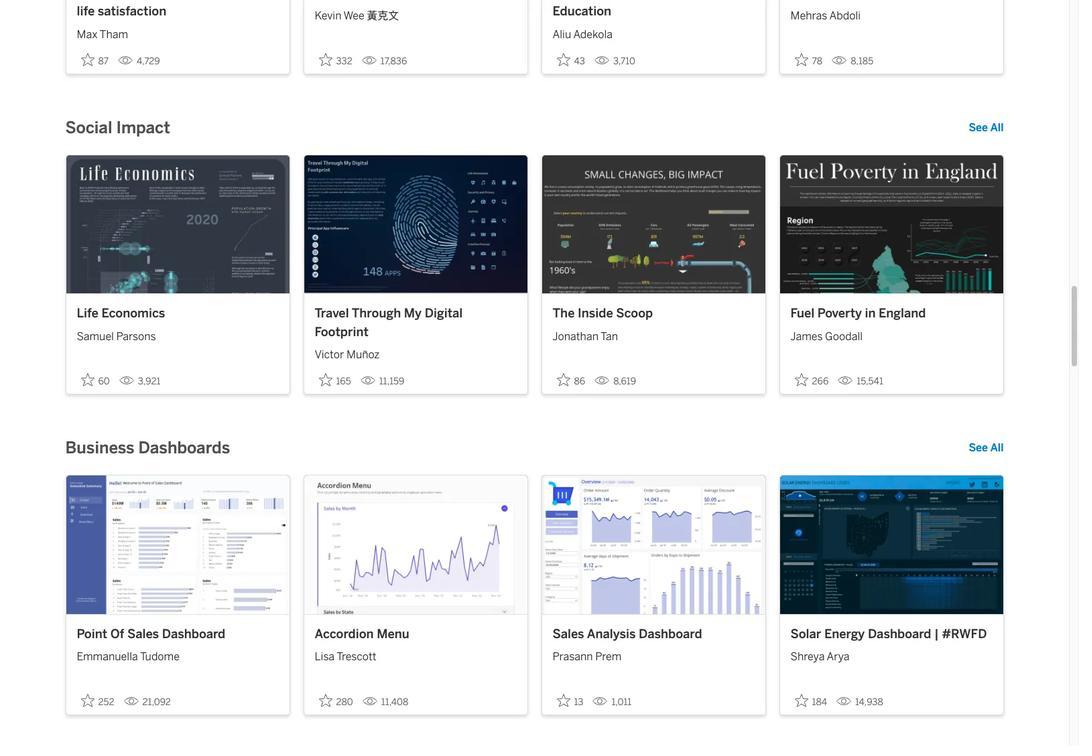 Task type: describe. For each thing, give the bounding box(es) containing it.
my
[[404, 306, 422, 321]]

see all link for business dashboards
[[969, 440, 1004, 457]]

11,408
[[381, 697, 408, 708]]

solar
[[791, 627, 821, 642]]

11,159
[[379, 376, 404, 387]]

#rwfd
[[942, 627, 987, 642]]

fuel poverty in england link
[[791, 305, 992, 323]]

Add Favorite button
[[553, 49, 589, 71]]

Add Favorite button
[[315, 690, 357, 712]]

business
[[65, 438, 134, 458]]

victor muñoz link
[[315, 342, 516, 363]]

james goodall
[[791, 330, 863, 343]]

add favorite button for travel through my digital footprint
[[315, 369, 355, 392]]

workbook thumbnail image for analysis
[[542, 476, 765, 614]]

samuel
[[77, 330, 114, 343]]

inside
[[578, 306, 613, 321]]

scoop
[[616, 306, 653, 321]]

prasann prem
[[553, 651, 622, 664]]

james
[[791, 330, 823, 343]]

economics
[[101, 306, 165, 321]]

aliu
[[553, 28, 571, 41]]

james goodall link
[[791, 323, 992, 345]]

business dashboards
[[65, 438, 230, 458]]

digital
[[425, 306, 463, 321]]

schools
[[141, 0, 186, 0]]

lisa trescott
[[315, 651, 376, 664]]

aliu adekola
[[553, 28, 613, 41]]

max tham link
[[77, 21, 278, 43]]

Add Favorite button
[[315, 49, 356, 71]]

86
[[574, 376, 585, 387]]

emmanuella
[[77, 651, 138, 664]]

21,092
[[142, 697, 171, 708]]

add favorite button for life economics
[[77, 369, 114, 392]]

dashboard for sales analysis dashboard
[[639, 627, 702, 642]]

13
[[574, 697, 583, 708]]

through
[[352, 306, 401, 321]]

kevin
[[315, 9, 341, 22]]

332
[[336, 55, 352, 67]]

lisa
[[315, 651, 334, 664]]

|
[[934, 627, 939, 642]]

travel through my digital footprint link
[[315, 305, 516, 342]]

workbook thumbnail image for energy
[[780, 476, 1003, 614]]

impact
[[116, 118, 170, 137]]

1,011 views element
[[587, 691, 637, 714]]

victor
[[315, 349, 344, 361]]

dashboard for solar energy dashboard | #rwfd
[[868, 627, 931, 642]]

workbook thumbnail image for inside
[[542, 155, 765, 294]]

equity in australian higher education
[[553, 0, 709, 19]]

14,938
[[855, 697, 883, 708]]

jonathan
[[553, 330, 598, 343]]

in
[[593, 0, 604, 0]]

tan
[[601, 330, 618, 343]]

8,185 views element
[[826, 50, 879, 72]]

21,092 views element
[[118, 691, 176, 714]]

dashboards
[[138, 438, 230, 458]]

kevin wee 黃克文 link
[[315, 3, 516, 24]]

1 vertical spatial in
[[865, 306, 876, 321]]

Add Favorite button
[[553, 369, 589, 392]]

and
[[189, 0, 210, 0]]

emmanuella tudome
[[77, 651, 180, 664]]

all for social impact
[[990, 121, 1004, 134]]

workbook thumbnail image for poverty
[[780, 155, 1003, 294]]

see all business dashboards element
[[969, 440, 1004, 457]]

11,408 views element
[[357, 691, 414, 714]]

accordion menu link
[[315, 626, 516, 644]]

87
[[98, 55, 109, 67]]

solar energy dashboard | #rwfd link
[[791, 626, 992, 644]]

fuel
[[791, 306, 815, 321]]

the
[[553, 306, 575, 321]]

workbook thumbnail image for economics
[[66, 155, 289, 294]]

jonathan tan link
[[553, 323, 754, 345]]

life
[[77, 4, 95, 19]]

266
[[812, 376, 829, 387]]

the inside scoop link
[[553, 305, 754, 323]]

parsons
[[116, 330, 156, 343]]

8,185
[[851, 55, 873, 67]]

prem
[[595, 651, 622, 664]]

point
[[77, 627, 107, 642]]

business dashboards heading
[[65, 438, 230, 459]]

shreya arya
[[791, 651, 850, 664]]

mehras abdoli
[[791, 9, 861, 22]]

1 dashboard from the left
[[162, 627, 225, 642]]

78
[[812, 55, 822, 67]]

prasann prem link
[[553, 644, 754, 666]]

4,729 views element
[[113, 50, 165, 72]]

students
[[214, 0, 265, 0]]

add favorite button for fuel poverty in england
[[791, 369, 833, 392]]

prasann
[[553, 651, 593, 664]]

add favorite button containing 78
[[791, 49, 826, 71]]

life economics link
[[77, 305, 278, 323]]



Task type: locate. For each thing, give the bounding box(es) containing it.
satisfaction
[[98, 4, 166, 19]]

2 horizontal spatial dashboard
[[868, 627, 931, 642]]

equity in australian higher education link
[[553, 0, 754, 21]]

see for business dashboards
[[969, 442, 988, 455]]

dashboard up emmanuella tudome link
[[162, 627, 225, 642]]

emmanuella tudome link
[[77, 644, 278, 666]]

add favorite button containing 184
[[791, 690, 831, 712]]

england
[[879, 306, 926, 321]]

all
[[990, 121, 1004, 134], [990, 442, 1004, 455]]

add favorite button down samuel
[[77, 369, 114, 392]]

see all social impact element
[[969, 120, 1004, 136]]

see all
[[969, 121, 1004, 134], [969, 442, 1004, 455]]

4,729
[[137, 55, 160, 67]]

wee
[[344, 9, 364, 22]]

tudome
[[140, 651, 180, 664]]

mehras abdoli link
[[791, 3, 992, 24]]

sales analysis dashboard link
[[553, 626, 754, 644]]

2 see from the top
[[969, 442, 988, 455]]

point of sales dashboard
[[77, 627, 225, 642]]

goodall
[[825, 330, 863, 343]]

see all for business dashboards
[[969, 442, 1004, 455]]

14,938 views element
[[831, 691, 889, 714]]

max tham
[[77, 28, 128, 41]]

victor muñoz
[[315, 349, 380, 361]]

1 see all from the top
[[969, 121, 1004, 134]]

adekola
[[573, 28, 613, 41]]

sales inside 'sales analysis dashboard' link
[[553, 627, 584, 642]]

17,836 views element
[[356, 50, 412, 72]]

trescott
[[337, 651, 376, 664]]

mehras
[[791, 9, 827, 22]]

jonathan tan
[[553, 330, 618, 343]]

黃克文
[[367, 9, 399, 22]]

max
[[77, 28, 97, 41]]

43
[[574, 55, 585, 67]]

higher
[[670, 0, 709, 0]]

life economics
[[77, 306, 165, 321]]

shreya arya link
[[791, 644, 992, 666]]

1 see all link from the top
[[969, 120, 1004, 136]]

Add Favorite button
[[791, 49, 826, 71], [77, 369, 114, 392], [315, 369, 355, 392], [791, 369, 833, 392], [791, 690, 831, 712]]

2 all from the top
[[990, 442, 1004, 455]]

11,159 views element
[[355, 371, 410, 393]]

sales analysis dashboard
[[553, 627, 702, 642]]

bullying
[[77, 0, 124, 0]]

lisa trescott link
[[315, 644, 516, 666]]

social
[[65, 118, 112, 137]]

workbook thumbnail image for through
[[304, 155, 527, 294]]

1 all from the top
[[990, 121, 1004, 134]]

accordion
[[315, 627, 374, 642]]

poverty
[[818, 306, 862, 321]]

add favorite button down victor on the top left
[[315, 369, 355, 392]]

add favorite button containing 266
[[791, 369, 833, 392]]

workbook thumbnail image
[[66, 155, 289, 294], [304, 155, 527, 294], [542, 155, 765, 294], [780, 155, 1003, 294], [66, 476, 289, 614], [304, 476, 527, 614], [542, 476, 765, 614], [780, 476, 1003, 614]]

in up the james goodall 'link'
[[865, 306, 876, 321]]

footprint
[[315, 325, 369, 340]]

1 vertical spatial see all
[[969, 442, 1004, 455]]

2 sales from the left
[[553, 627, 584, 642]]

184
[[812, 697, 827, 708]]

8,619
[[613, 376, 636, 387]]

point of sales dashboard link
[[77, 626, 278, 644]]

1 see from the top
[[969, 121, 988, 134]]

3,921 views element
[[114, 371, 166, 393]]

arya
[[827, 651, 850, 664]]

education
[[553, 4, 611, 19]]

0 vertical spatial all
[[990, 121, 1004, 134]]

252
[[98, 697, 114, 708]]

add favorite button down shreya
[[791, 690, 831, 712]]

3 dashboard from the left
[[868, 627, 931, 642]]

sales inside 'point of sales dashboard' link
[[127, 627, 159, 642]]

2 dashboard from the left
[[639, 627, 702, 642]]

3,710
[[613, 55, 635, 67]]

aliu adekola link
[[553, 21, 754, 43]]

15,541 views element
[[833, 371, 889, 393]]

0 vertical spatial see
[[969, 121, 988, 134]]

1 horizontal spatial dashboard
[[639, 627, 702, 642]]

accordion menu
[[315, 627, 409, 642]]

1 horizontal spatial in
[[865, 306, 876, 321]]

all for business dashboards
[[990, 442, 1004, 455]]

sales right of
[[127, 627, 159, 642]]

samuel parsons link
[[77, 323, 278, 345]]

abdoli
[[829, 9, 861, 22]]

equity
[[553, 0, 590, 0]]

1 vertical spatial all
[[990, 442, 1004, 455]]

the inside scoop
[[553, 306, 653, 321]]

17,836
[[381, 55, 407, 67]]

in inside bullying in schools and students life satisfaction
[[127, 0, 138, 0]]

in up satisfaction
[[127, 0, 138, 0]]

add favorite button down mehras
[[791, 49, 826, 71]]

Add Favorite button
[[553, 690, 587, 712]]

1 sales from the left
[[127, 627, 159, 642]]

bullying in schools and students life satisfaction link
[[77, 0, 278, 21]]

energy
[[824, 627, 865, 642]]

dashboard up shreya arya link in the right of the page
[[868, 627, 931, 642]]

bullying in schools and students life satisfaction
[[77, 0, 265, 19]]

see all link for social impact
[[969, 120, 1004, 136]]

see for social impact
[[969, 121, 988, 134]]

samuel parsons
[[77, 330, 156, 343]]

add favorite button containing 60
[[77, 369, 114, 392]]

3,921
[[138, 376, 160, 387]]

60
[[98, 376, 110, 387]]

see all for social impact
[[969, 121, 1004, 134]]

2 see all from the top
[[969, 442, 1004, 455]]

0 horizontal spatial sales
[[127, 627, 159, 642]]

8,619 views element
[[589, 371, 641, 393]]

workbook thumbnail image for of
[[66, 476, 289, 614]]

social impact heading
[[65, 117, 170, 139]]

dashboard up the prasann prem link
[[639, 627, 702, 642]]

3,710 views element
[[589, 50, 641, 72]]

1 horizontal spatial sales
[[553, 627, 584, 642]]

1,011
[[612, 697, 632, 708]]

add favorite button for solar energy dashboard | #rwfd
[[791, 690, 831, 712]]

see all link
[[969, 120, 1004, 136], [969, 440, 1004, 457]]

0 horizontal spatial dashboard
[[162, 627, 225, 642]]

0 vertical spatial in
[[127, 0, 138, 0]]

1 vertical spatial see
[[969, 442, 988, 455]]

analysis
[[587, 627, 636, 642]]

0 horizontal spatial in
[[127, 0, 138, 0]]

life
[[77, 306, 98, 321]]

Add Favorite button
[[77, 690, 118, 712]]

Add Favorite button
[[77, 49, 113, 71]]

travel through my digital footprint
[[315, 306, 463, 340]]

sales up 'prasann'
[[553, 627, 584, 642]]

2 see all link from the top
[[969, 440, 1004, 457]]

1 vertical spatial see all link
[[969, 440, 1004, 457]]

add favorite button down james
[[791, 369, 833, 392]]

add favorite button containing 165
[[315, 369, 355, 392]]

tham
[[100, 28, 128, 41]]

0 vertical spatial see all
[[969, 121, 1004, 134]]

muñoz
[[346, 349, 380, 361]]

workbook thumbnail image for menu
[[304, 476, 527, 614]]

0 vertical spatial see all link
[[969, 120, 1004, 136]]

sales
[[127, 627, 159, 642], [553, 627, 584, 642]]

australian
[[607, 0, 666, 0]]

travel
[[315, 306, 349, 321]]



Task type: vqa. For each thing, say whether or not it's contained in the screenshot.


